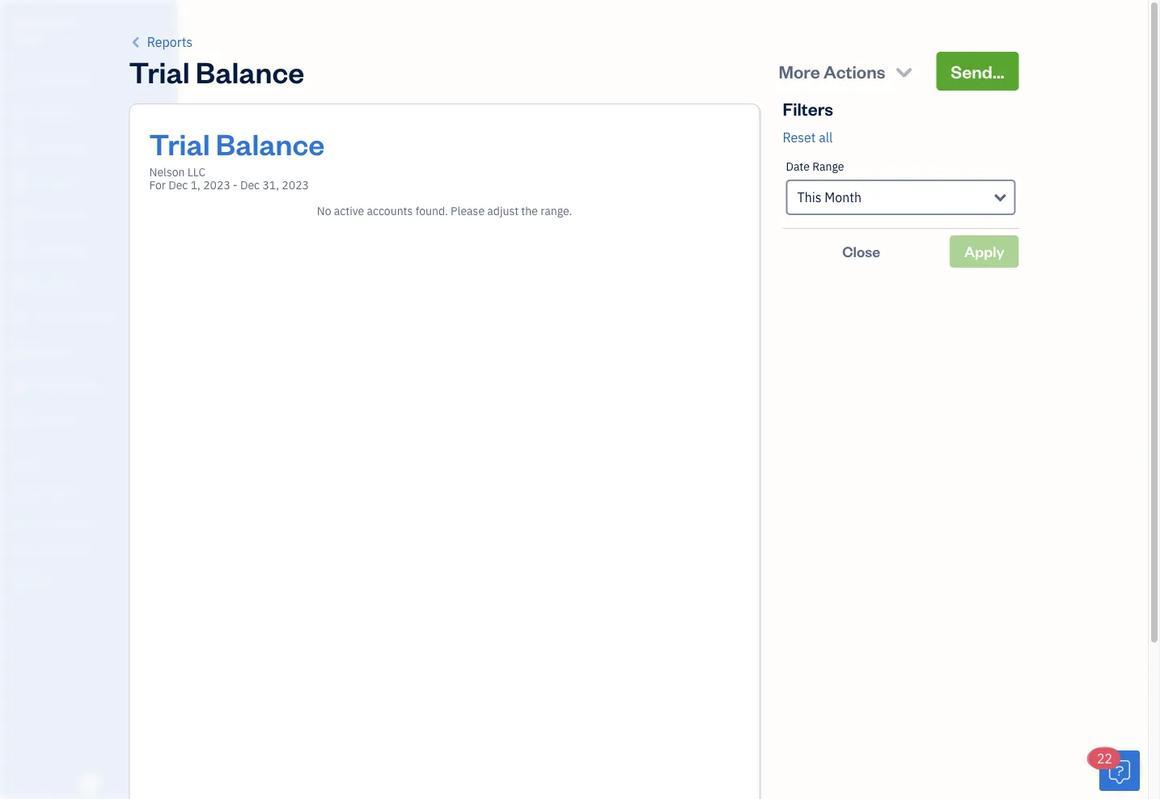 Task type: describe. For each thing, give the bounding box(es) containing it.
money image
[[11, 344, 30, 360]]

bank connections
[[12, 546, 95, 559]]

date
[[786, 159, 810, 174]]

and
[[39, 516, 56, 529]]

payment image
[[11, 208, 30, 224]]

balance for trial balance
[[196, 52, 305, 90]]

nelson inside the nelson llc owner
[[13, 15, 50, 30]]

reports button
[[129, 32, 193, 52]]

1,
[[191, 178, 201, 193]]

bank
[[12, 546, 35, 559]]

range
[[813, 159, 845, 174]]

trial balance
[[129, 52, 305, 90]]

resource center badge image
[[1100, 751, 1140, 792]]

close button
[[783, 236, 941, 268]]

no
[[317, 204, 331, 219]]

filters
[[783, 97, 834, 120]]

2 dec from the left
[[240, 178, 260, 193]]

2 2023 from the left
[[282, 178, 309, 193]]

reset all button
[[783, 128, 833, 147]]

22
[[1098, 751, 1113, 768]]

chevrondown image
[[893, 60, 916, 83]]

llc inside 'trial balance nelson llc for dec 1, 2023 - dec 31, 2023 no active accounts found. please adjust the range.'
[[188, 165, 206, 180]]

client image
[[11, 106, 30, 122]]

the
[[522, 204, 538, 219]]

freshbooks image
[[76, 774, 102, 793]]

apps link
[[4, 449, 173, 478]]

month
[[825, 189, 862, 206]]

reset
[[783, 129, 816, 146]]

more
[[779, 59, 821, 83]]

actions
[[824, 59, 886, 83]]

send…
[[951, 59, 1005, 83]]

adjust
[[488, 204, 519, 219]]

services
[[58, 516, 98, 529]]

22 button
[[1089, 749, 1140, 792]]

report image
[[11, 412, 30, 428]]

expense image
[[11, 242, 30, 258]]

active
[[334, 204, 364, 219]]



Task type: locate. For each thing, give the bounding box(es) containing it.
1 horizontal spatial llc
[[188, 165, 206, 180]]

1 horizontal spatial 2023
[[282, 178, 309, 193]]

1 dec from the left
[[169, 178, 188, 193]]

-
[[233, 178, 238, 193]]

llc inside the nelson llc owner
[[52, 15, 74, 30]]

1 2023 from the left
[[203, 178, 231, 193]]

owner
[[13, 32, 45, 45]]

1 vertical spatial trial
[[149, 124, 210, 162]]

trial up 1,
[[149, 124, 210, 162]]

0 horizontal spatial dec
[[169, 178, 188, 193]]

2023
[[203, 178, 231, 193], [282, 178, 309, 193]]

2023 right '31,' on the left top of page
[[282, 178, 309, 193]]

estimate image
[[11, 140, 30, 156]]

Date Range field
[[786, 180, 1016, 215]]

this month
[[798, 189, 862, 206]]

1 vertical spatial llc
[[188, 165, 206, 180]]

team
[[12, 486, 38, 499]]

apps
[[12, 456, 36, 469]]

llc
[[52, 15, 74, 30], [188, 165, 206, 180]]

invoice image
[[11, 174, 30, 190]]

trial inside 'trial balance nelson llc for dec 1, 2023 - dec 31, 2023 no active accounts found. please adjust the range.'
[[149, 124, 210, 162]]

chevronleft image
[[129, 32, 144, 52]]

trial balance nelson llc for dec 1, 2023 - dec 31, 2023 no active accounts found. please adjust the range.
[[149, 124, 572, 219]]

0 vertical spatial balance
[[196, 52, 305, 90]]

0 vertical spatial nelson
[[13, 15, 50, 30]]

close
[[843, 242, 881, 261]]

found.
[[416, 204, 448, 219]]

reports
[[147, 34, 193, 51]]

settings link
[[4, 569, 173, 597]]

send… button
[[937, 52, 1019, 91]]

team members
[[12, 486, 83, 499]]

trial for trial balance
[[129, 52, 190, 90]]

nelson inside 'trial balance nelson llc for dec 1, 2023 - dec 31, 2023 no active accounts found. please adjust the range.'
[[149, 165, 185, 180]]

nelson
[[13, 15, 50, 30], [149, 165, 185, 180]]

items and services link
[[4, 509, 173, 537]]

0 horizontal spatial 2023
[[203, 178, 231, 193]]

balance inside 'trial balance nelson llc for dec 1, 2023 - dec 31, 2023 no active accounts found. please adjust the range.'
[[216, 124, 325, 162]]

chart image
[[11, 378, 30, 394]]

more actions
[[779, 59, 886, 83]]

more actions button
[[764, 52, 930, 91]]

nelson llc owner
[[13, 15, 74, 45]]

31,
[[263, 178, 279, 193]]

team members link
[[4, 479, 173, 508]]

dashboard image
[[11, 72, 30, 88]]

items and services
[[12, 516, 98, 529]]

balance for trial balance nelson llc for dec 1, 2023 - dec 31, 2023 no active accounts found. please adjust the range.
[[216, 124, 325, 162]]

1 vertical spatial balance
[[216, 124, 325, 162]]

date range
[[786, 159, 845, 174]]

dec
[[169, 178, 188, 193], [240, 178, 260, 193]]

0 vertical spatial llc
[[52, 15, 74, 30]]

1 horizontal spatial nelson
[[149, 165, 185, 180]]

range.
[[541, 204, 572, 219]]

date range element
[[783, 147, 1019, 229]]

2023 left - at top
[[203, 178, 231, 193]]

bank connections link
[[4, 539, 173, 567]]

dec left 1,
[[169, 178, 188, 193]]

members
[[40, 486, 83, 499]]

project image
[[11, 276, 30, 292]]

please
[[451, 204, 485, 219]]

for
[[149, 178, 166, 193]]

accounts
[[367, 204, 413, 219]]

0 vertical spatial trial
[[129, 52, 190, 90]]

reset all
[[783, 129, 833, 146]]

connections
[[37, 546, 95, 559]]

balance
[[196, 52, 305, 90], [216, 124, 325, 162]]

all
[[819, 129, 833, 146]]

trial for trial balance nelson llc for dec 1, 2023 - dec 31, 2023 no active accounts found. please adjust the range.
[[149, 124, 210, 162]]

timer image
[[11, 310, 30, 326]]

main element
[[0, 0, 219, 800]]

nelson up "owner"
[[13, 15, 50, 30]]

this
[[798, 189, 822, 206]]

dec right - at top
[[240, 178, 260, 193]]

trial
[[129, 52, 190, 90], [149, 124, 210, 162]]

1 horizontal spatial dec
[[240, 178, 260, 193]]

0 horizontal spatial llc
[[52, 15, 74, 30]]

items
[[12, 516, 37, 529]]

trial down reports
[[129, 52, 190, 90]]

nelson left 1,
[[149, 165, 185, 180]]

1 vertical spatial nelson
[[149, 165, 185, 180]]

settings
[[12, 576, 49, 589]]

0 horizontal spatial nelson
[[13, 15, 50, 30]]



Task type: vqa. For each thing, say whether or not it's contained in the screenshot.
"This Month"
yes



